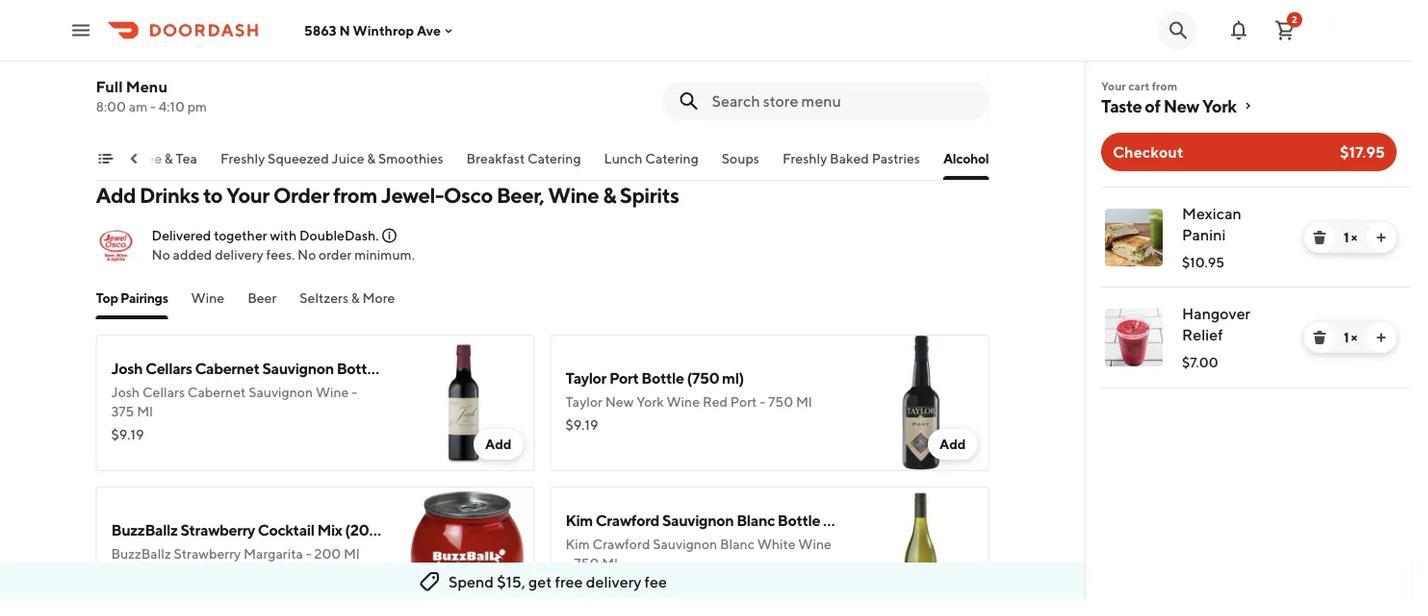 Task type: describe. For each thing, give the bounding box(es) containing it.
pm
[[187, 99, 207, 115]]

$15,
[[497, 573, 526, 592]]

by inside the chocolate chip ruglach (6 pc) home made by sweetthing $11.99
[[189, 50, 205, 65]]

spend
[[449, 573, 494, 592]]

breakfast
[[467, 151, 526, 167]]

to
[[203, 183, 223, 208]]

- inside josh cellars cabernet sauvignon bottle (375 ml) josh cellars cabernet sauvignon wine - 375  ml $9.19
[[352, 385, 358, 401]]

add drinks to your order from jewel-osco beer, wine & spirits
[[96, 183, 679, 208]]

top
[[96, 290, 118, 306]]

wine right beer,
[[548, 183, 599, 208]]

free
[[555, 573, 583, 592]]

mix
[[317, 521, 342, 540]]

kim crawford sauvignon blanc bottle marlborough (750 ml) kim crawford sauvignon blanc white wine - 750 ml $13.79
[[566, 512, 972, 595]]

full
[[96, 78, 123, 96]]

pastries
[[873, 151, 921, 167]]

osco
[[444, 183, 493, 208]]

1 vertical spatial blanc
[[720, 537, 755, 553]]

together
[[214, 228, 267, 244]]

josh cellars cabernet sauvignon bottle (375 ml) image
[[398, 335, 535, 472]]

wine inside josh cellars cabernet sauvignon bottle (375 ml) josh cellars cabernet sauvignon wine - 375  ml $9.19
[[316, 385, 349, 401]]

seltzers & more
[[300, 290, 395, 306]]

tea
[[176, 151, 198, 167]]

drinks
[[139, 183, 199, 208]]

freshly baked pastries
[[783, 151, 921, 167]]

$9.19 inside taylor port bottle (750 ml) taylor new york wine red port - 750 ml $9.19
[[566, 417, 598, 433]]

top pairings
[[96, 290, 168, 306]]

menu
[[126, 78, 168, 96]]

spend $15, get free delivery fee
[[449, 573, 667, 592]]

made inside the chocolate chip ruglach (6 pc) home made by sweetthing $11.99
[[151, 50, 187, 65]]

$7.00
[[1183, 355, 1219, 371]]

& down the lunch
[[603, 183, 616, 208]]

red
[[703, 394, 728, 410]]

× for hangover relief
[[1352, 330, 1358, 346]]

fees.
[[266, 247, 295, 263]]

alcohol
[[944, 151, 990, 167]]

order
[[319, 247, 352, 263]]

no added delivery fees. no order minimum.
[[152, 247, 415, 263]]

1 josh from the top
[[111, 360, 143, 378]]

soups
[[723, 151, 760, 167]]

freshly baked pastries button
[[783, 149, 921, 180]]

1 no from the left
[[152, 247, 170, 263]]

juice
[[332, 151, 365, 167]]

& inside seltzers & more button
[[351, 290, 360, 306]]

(750 inside taylor port bottle (750 ml) taylor new york wine red port - 750 ml $9.19
[[687, 369, 720, 388]]

marlborough
[[823, 512, 912, 530]]

ml inside kim crawford sauvignon blanc bottle marlborough (750 ml) kim crawford sauvignon blanc white wine - 750 ml $13.79
[[602, 556, 618, 572]]

doubledash.
[[299, 228, 379, 244]]

chocolate
[[111, 25, 182, 43]]

bottle for blanc
[[778, 512, 821, 530]]

1 for mexican panini
[[1344, 230, 1349, 246]]

(750 inside kim crawford sauvignon blanc bottle marlborough (750 ml) kim crawford sauvignon blanc white wine - 750 ml $13.79
[[915, 512, 947, 530]]

buzzballz strawberry cocktail mix (200 ml) image
[[398, 487, 535, 602]]

remove item from cart image
[[1313, 230, 1328, 246]]

buzzballz strawberry cocktail mix (200 ml) buzzballz strawberry margarita - 200 ml $3.45
[[111, 521, 405, 585]]

margarita
[[244, 546, 303, 562]]

winthrop
[[353, 22, 414, 38]]

0 vertical spatial cabernet
[[195, 360, 260, 378]]

delivered together with doubledash. image
[[381, 227, 398, 245]]

josh cellars cabernet sauvignon bottle (375 ml) josh cellars cabernet sauvignon wine - 375  ml $9.19
[[111, 360, 437, 443]]

bottle for sauvignon
[[337, 360, 379, 378]]

wine inside kim crawford sauvignon blanc bottle marlborough (750 ml) kim crawford sauvignon blanc white wine - 750 ml $13.79
[[799, 537, 832, 553]]

more
[[363, 290, 395, 306]]

freshly squeezed juice & smoothies button
[[221, 149, 444, 180]]

relief
[[1183, 326, 1224, 344]]

1 × for hangover relief
[[1344, 330, 1358, 346]]

full menu 8:00 am - 4:10 pm
[[96, 78, 207, 115]]

0 vertical spatial strawberry
[[180, 521, 255, 540]]

1 vertical spatial from
[[333, 183, 377, 208]]

chocolate chip ruglach (6 pc) home made by sweetthing $11.99
[[111, 25, 318, 89]]

ml) inside taylor port bottle (750 ml) taylor new york wine red port - 750 ml $9.19
[[722, 369, 744, 388]]

hangover relief
[[1183, 305, 1251, 344]]

$13.79
[[566, 579, 605, 595]]

wine button
[[191, 289, 225, 320]]

fee
[[645, 573, 667, 592]]

add button for josh cellars cabernet sauvignon bottle (375 ml)
[[474, 429, 523, 460]]

1 kim from the top
[[566, 512, 593, 530]]

coffee
[[120, 151, 162, 167]]

pc)
[[296, 25, 318, 43]]

2 made from the left
[[606, 50, 641, 65]]

taste of new york link
[[1102, 94, 1397, 117]]

(6
[[279, 25, 293, 43]]

1 horizontal spatial port
[[731, 394, 757, 410]]

add one to cart image for hangover relief
[[1374, 330, 1390, 346]]

kim crawford sauvignon blanc bottle marlborough (750 ml) image
[[853, 487, 989, 602]]

lunch
[[605, 151, 643, 167]]

delivered together with doubledash.
[[152, 228, 379, 244]]

open menu image
[[69, 19, 92, 42]]

$9.19 inside josh cellars cabernet sauvignon bottle (375 ml) josh cellars cabernet sauvignon wine - 375  ml $9.19
[[111, 427, 144, 443]]

beer
[[248, 290, 277, 306]]

8:00
[[96, 99, 126, 115]]

1 vertical spatial cellars
[[142, 385, 185, 401]]

soups button
[[723, 149, 760, 180]]

1 vertical spatial crawford
[[593, 537, 650, 553]]

n
[[339, 22, 350, 38]]

freshly for freshly baked pastries
[[783, 151, 828, 167]]

lunch catering button
[[605, 149, 699, 180]]

ml) inside kim crawford sauvignon blanc bottle marlborough (750 ml) kim crawford sauvignon blanc white wine - 750 ml $13.79
[[950, 512, 972, 530]]

2 no from the left
[[298, 247, 316, 263]]

panini
[[1183, 226, 1226, 244]]

$17.95
[[1340, 143, 1386, 161]]

× for mexican panini
[[1352, 230, 1358, 246]]

get
[[529, 573, 552, 592]]

taste
[[1102, 95, 1142, 116]]

(375
[[382, 360, 412, 378]]

new inside taste of new york 'link'
[[1164, 95, 1200, 116]]

white
[[758, 537, 796, 553]]

& inside the freshly squeezed juice & smoothies button
[[368, 151, 376, 167]]

1 vertical spatial your
[[226, 183, 270, 208]]

4:10
[[159, 99, 185, 115]]

(200
[[345, 521, 380, 540]]

seltzers
[[300, 290, 349, 306]]

cocktail
[[258, 521, 315, 540]]

remove item from cart image
[[1313, 330, 1328, 346]]

york inside 'link'
[[1203, 95, 1237, 116]]

home made by sweetthing
[[566, 50, 733, 65]]

ruglach
[[220, 25, 276, 43]]

ave
[[417, 22, 441, 38]]

mexican
[[1183, 205, 1242, 223]]



Task type: vqa. For each thing, say whether or not it's contained in the screenshot.
the 'fee' corresponding to The Flower & Gift Boutique
no



Task type: locate. For each thing, give the bounding box(es) containing it.
0 horizontal spatial sweetthing
[[208, 50, 279, 65]]

1 ×
[[1344, 230, 1358, 246], [1344, 330, 1358, 346]]

strawberry up margarita
[[180, 521, 255, 540]]

1 vertical spatial delivery
[[586, 573, 642, 592]]

0 horizontal spatial by
[[189, 50, 205, 65]]

0 horizontal spatial bottle
[[337, 360, 379, 378]]

5863
[[304, 22, 337, 38]]

- up free
[[566, 556, 572, 572]]

0 vertical spatial ×
[[1352, 230, 1358, 246]]

your up taste
[[1102, 79, 1127, 92]]

ml) inside josh cellars cabernet sauvignon bottle (375 ml) josh cellars cabernet sauvignon wine - 375  ml $9.19
[[415, 360, 437, 378]]

freshly inside button
[[783, 151, 828, 167]]

sauvignon
[[262, 360, 334, 378], [249, 385, 313, 401], [662, 512, 734, 530], [653, 537, 718, 553]]

mexican panini image
[[1106, 209, 1163, 267]]

1 horizontal spatial 750
[[768, 394, 794, 410]]

add one to cart image for mexican panini
[[1374, 230, 1390, 246]]

1 vertical spatial ×
[[1352, 330, 1358, 346]]

bottle inside kim crawford sauvignon blanc bottle marlborough (750 ml) kim crawford sauvignon blanc white wine - 750 ml $13.79
[[778, 512, 821, 530]]

coffee & tea
[[120, 151, 198, 167]]

breakfast catering button
[[467, 149, 582, 180]]

home inside the chocolate chip ruglach (6 pc) home made by sweetthing $11.99
[[111, 50, 149, 65]]

list
[[1086, 187, 1413, 389]]

2 1 × from the top
[[1344, 330, 1358, 346]]

icon image
[[96, 225, 136, 266]]

catering
[[528, 151, 582, 167], [646, 151, 699, 167]]

breakfast catering
[[467, 151, 582, 167]]

0 horizontal spatial catering
[[528, 151, 582, 167]]

0 vertical spatial buzzballz
[[111, 521, 178, 540]]

from
[[1152, 79, 1178, 92], [333, 183, 377, 208]]

with
[[270, 228, 297, 244]]

2 add one to cart image from the top
[[1374, 330, 1390, 346]]

smoothies
[[379, 151, 444, 167]]

blanc up white
[[737, 512, 775, 530]]

2 button
[[1266, 11, 1305, 50]]

1 vertical spatial (750
[[915, 512, 947, 530]]

1 right remove item from cart image
[[1344, 230, 1349, 246]]

- inside buzzballz strawberry cocktail mix (200 ml) buzzballz strawberry margarita - 200 ml $3.45
[[306, 546, 312, 562]]

list containing mexican panini
[[1086, 187, 1413, 389]]

0 horizontal spatial freshly
[[221, 151, 266, 167]]

lunch catering
[[605, 151, 699, 167]]

scroll menu navigation left image
[[127, 151, 142, 167]]

cellars
[[145, 360, 192, 378], [142, 385, 185, 401]]

from up taste of new york
[[1152, 79, 1178, 92]]

2 × from the top
[[1352, 330, 1358, 346]]

5863 n winthrop ave button
[[304, 22, 457, 38]]

1 vertical spatial york
[[637, 394, 664, 410]]

1 made from the left
[[151, 50, 187, 65]]

wine down seltzers & more button
[[316, 385, 349, 401]]

0 vertical spatial taylor
[[566, 369, 607, 388]]

hangover relief image
[[1106, 309, 1163, 367]]

1 horizontal spatial catering
[[646, 151, 699, 167]]

- right am
[[150, 99, 156, 115]]

seltzers & more button
[[300, 289, 395, 320]]

port
[[609, 369, 639, 388], [731, 394, 757, 410]]

chip
[[184, 25, 217, 43]]

1 horizontal spatial made
[[606, 50, 641, 65]]

2 josh from the top
[[111, 385, 140, 401]]

1 horizontal spatial your
[[1102, 79, 1127, 92]]

taylor port bottle (750 ml) image
[[853, 335, 989, 472]]

1 1 × from the top
[[1344, 230, 1358, 246]]

750 inside taylor port bottle (750 ml) taylor new york wine red port - 750 ml $9.19
[[768, 394, 794, 410]]

&
[[165, 151, 174, 167], [368, 151, 376, 167], [603, 183, 616, 208], [351, 290, 360, 306]]

0 vertical spatial port
[[609, 369, 639, 388]]

1 horizontal spatial sweetthing
[[663, 50, 733, 65]]

1 vertical spatial josh
[[111, 385, 140, 401]]

1 vertical spatial add one to cart image
[[1374, 330, 1390, 346]]

jewel-
[[381, 183, 444, 208]]

0 vertical spatial 1 ×
[[1344, 230, 1358, 246]]

1
[[1344, 230, 1349, 246], [1344, 330, 1349, 346]]

york left the red
[[637, 394, 664, 410]]

×
[[1352, 230, 1358, 246], [1352, 330, 1358, 346]]

1 horizontal spatial freshly
[[783, 151, 828, 167]]

strawberry
[[180, 521, 255, 540], [174, 546, 241, 562]]

1 horizontal spatial york
[[1203, 95, 1237, 116]]

pairings
[[120, 290, 168, 306]]

wine inside taylor port bottle (750 ml) taylor new york wine red port - 750 ml $9.19
[[667, 394, 700, 410]]

freshly inside button
[[221, 151, 266, 167]]

2 by from the left
[[644, 50, 660, 65]]

× right remove item from cart image
[[1352, 230, 1358, 246]]

1 home from the left
[[111, 50, 149, 65]]

1 add one to cart image from the top
[[1374, 230, 1390, 246]]

wine down added
[[191, 290, 225, 306]]

0 vertical spatial 750
[[768, 394, 794, 410]]

new
[[1164, 95, 1200, 116], [605, 394, 634, 410]]

2 buzzballz from the top
[[111, 546, 171, 562]]

- left 200
[[306, 546, 312, 562]]

2 taylor from the top
[[566, 394, 603, 410]]

add one to cart image
[[1374, 230, 1390, 246], [1374, 330, 1390, 346]]

york inside taylor port bottle (750 ml) taylor new york wine red port - 750 ml $9.19
[[637, 394, 664, 410]]

2 kim from the top
[[566, 537, 590, 553]]

0 horizontal spatial your
[[226, 183, 270, 208]]

2 1 from the top
[[1344, 330, 1349, 346]]

1 vertical spatial 750
[[574, 556, 599, 572]]

freshly left baked
[[783, 151, 828, 167]]

0 vertical spatial blanc
[[737, 512, 775, 530]]

ml right 200
[[344, 546, 360, 562]]

1 horizontal spatial no
[[298, 247, 316, 263]]

-
[[150, 99, 156, 115], [352, 385, 358, 401], [760, 394, 766, 410], [306, 546, 312, 562], [566, 556, 572, 572]]

0 horizontal spatial york
[[637, 394, 664, 410]]

1 horizontal spatial delivery
[[586, 573, 642, 592]]

750 up '$13.79'
[[574, 556, 599, 572]]

york
[[1203, 95, 1237, 116], [637, 394, 664, 410]]

2
[[1292, 14, 1298, 25]]

bottle inside josh cellars cabernet sauvignon bottle (375 ml) josh cellars cabernet sauvignon wine - 375  ml $9.19
[[337, 360, 379, 378]]

1 vertical spatial cabernet
[[188, 385, 246, 401]]

0 vertical spatial josh
[[111, 360, 143, 378]]

1 taylor from the top
[[566, 369, 607, 388]]

1 × right remove item from cart image
[[1344, 230, 1358, 246]]

1 horizontal spatial bottle
[[642, 369, 684, 388]]

by
[[189, 50, 205, 65], [644, 50, 660, 65]]

baked
[[831, 151, 870, 167]]

2 freshly from the left
[[783, 151, 828, 167]]

1 vertical spatial new
[[605, 394, 634, 410]]

0 horizontal spatial from
[[333, 183, 377, 208]]

& inside coffee & tea button
[[165, 151, 174, 167]]

0 vertical spatial york
[[1203, 95, 1237, 116]]

cart
[[1129, 79, 1150, 92]]

0 horizontal spatial delivery
[[215, 247, 264, 263]]

1 × from the top
[[1352, 230, 1358, 246]]

hangover
[[1183, 305, 1251, 323]]

Item Search search field
[[712, 91, 974, 112]]

ml) inside buzzballz strawberry cocktail mix (200 ml) buzzballz strawberry margarita - 200 ml $3.45
[[383, 521, 405, 540]]

sweetthing
[[208, 50, 279, 65], [663, 50, 733, 65]]

1 vertical spatial port
[[731, 394, 757, 410]]

1 vertical spatial taylor
[[566, 394, 603, 410]]

(750 right marlborough
[[915, 512, 947, 530]]

375
[[111, 404, 134, 420]]

0 horizontal spatial new
[[605, 394, 634, 410]]

delivery left fee at the bottom
[[586, 573, 642, 592]]

$3.45
[[111, 570, 147, 585]]

beer button
[[248, 289, 277, 320]]

0 vertical spatial (750
[[687, 369, 720, 388]]

ml inside buzzballz strawberry cocktail mix (200 ml) buzzballz strawberry margarita - 200 ml $3.45
[[344, 546, 360, 562]]

0 vertical spatial cellars
[[145, 360, 192, 378]]

0 horizontal spatial (750
[[687, 369, 720, 388]]

freshly for freshly squeezed juice & smoothies
[[221, 151, 266, 167]]

catering for lunch catering
[[646, 151, 699, 167]]

catering inside button
[[646, 151, 699, 167]]

mexican panini
[[1183, 205, 1242, 244]]

ml) right (200
[[383, 521, 405, 540]]

from down juice
[[333, 183, 377, 208]]

1 sweetthing from the left
[[208, 50, 279, 65]]

no right fees.
[[298, 247, 316, 263]]

1 vertical spatial buzzballz
[[111, 546, 171, 562]]

(750 up the red
[[687, 369, 720, 388]]

- inside kim crawford sauvignon blanc bottle marlborough (750 ml) kim crawford sauvignon blanc white wine - 750 ml $13.79
[[566, 556, 572, 572]]

- right the red
[[760, 394, 766, 410]]

2 catering from the left
[[646, 151, 699, 167]]

1 horizontal spatial from
[[1152, 79, 1178, 92]]

notification bell image
[[1228, 19, 1251, 42]]

0 horizontal spatial port
[[609, 369, 639, 388]]

order
[[273, 183, 329, 208]]

taylor
[[566, 369, 607, 388], [566, 394, 603, 410]]

add one to cart image right remove item from cart icon in the right of the page
[[1374, 330, 1390, 346]]

taste of new york
[[1102, 95, 1237, 116]]

200
[[314, 546, 341, 562]]

1 by from the left
[[189, 50, 205, 65]]

0 vertical spatial your
[[1102, 79, 1127, 92]]

1 vertical spatial strawberry
[[174, 546, 241, 562]]

ml right "375"
[[137, 404, 153, 420]]

ml) right (375
[[415, 360, 437, 378]]

ml) right marlborough
[[950, 512, 972, 530]]

0 horizontal spatial 750
[[574, 556, 599, 572]]

sweetthing inside the chocolate chip ruglach (6 pc) home made by sweetthing $11.99
[[208, 50, 279, 65]]

1 for hangover relief
[[1344, 330, 1349, 346]]

your cart from
[[1102, 79, 1178, 92]]

1 horizontal spatial home
[[566, 50, 603, 65]]

1 vertical spatial 1 ×
[[1344, 330, 1358, 346]]

1 right remove item from cart icon in the right of the page
[[1344, 330, 1349, 346]]

1 horizontal spatial by
[[644, 50, 660, 65]]

0 horizontal spatial made
[[151, 50, 187, 65]]

add one to cart image right remove item from cart image
[[1374, 230, 1390, 246]]

- inside full menu 8:00 am - 4:10 pm
[[150, 99, 156, 115]]

1 freshly from the left
[[221, 151, 266, 167]]

cabernet
[[195, 360, 260, 378], [188, 385, 246, 401]]

750 inside kim crawford sauvignon blanc bottle marlborough (750 ml) kim crawford sauvignon blanc white wine - 750 ml $13.79
[[574, 556, 599, 572]]

& left tea
[[165, 151, 174, 167]]

750 right the red
[[768, 394, 794, 410]]

bottle inside taylor port bottle (750 ml) taylor new york wine red port - 750 ml $9.19
[[642, 369, 684, 388]]

1 × right remove item from cart icon in the right of the page
[[1344, 330, 1358, 346]]

show menu categories image
[[98, 151, 113, 167]]

delivery down together
[[215, 247, 264, 263]]

2 sweetthing from the left
[[663, 50, 733, 65]]

wine left the red
[[667, 394, 700, 410]]

strawberry left margarita
[[174, 546, 241, 562]]

blanc left white
[[720, 537, 755, 553]]

catering up spirits
[[646, 151, 699, 167]]

$10.95
[[1183, 255, 1225, 271]]

2 horizontal spatial bottle
[[778, 512, 821, 530]]

ml up '$13.79'
[[602, 556, 618, 572]]

1 horizontal spatial (750
[[915, 512, 947, 530]]

freshly up to
[[221, 151, 266, 167]]

ml inside josh cellars cabernet sauvignon bottle (375 ml) josh cellars cabernet sauvignon wine - 375  ml $9.19
[[137, 404, 153, 420]]

1 vertical spatial 1
[[1344, 330, 1349, 346]]

& right juice
[[368, 151, 376, 167]]

minimum.
[[355, 247, 415, 263]]

5863 n winthrop ave
[[304, 22, 441, 38]]

0 horizontal spatial home
[[111, 50, 149, 65]]

am
[[129, 99, 148, 115]]

beer,
[[497, 183, 545, 208]]

new right of
[[1164, 95, 1200, 116]]

no down the delivered
[[152, 247, 170, 263]]

0 vertical spatial new
[[1164, 95, 1200, 116]]

1 horizontal spatial new
[[1164, 95, 1200, 116]]

1 buzzballz from the top
[[111, 521, 178, 540]]

catering for breakfast catering
[[528, 151, 582, 167]]

added
[[173, 247, 212, 263]]

× right remove item from cart icon in the right of the page
[[1352, 330, 1358, 346]]

1 1 from the top
[[1344, 230, 1349, 246]]

checkout
[[1113, 143, 1184, 161]]

crawford
[[596, 512, 660, 530], [593, 537, 650, 553]]

catering inside button
[[528, 151, 582, 167]]

0 vertical spatial delivery
[[215, 247, 264, 263]]

bottle
[[337, 360, 379, 378], [642, 369, 684, 388], [778, 512, 821, 530]]

- inside taylor port bottle (750 ml) taylor new york wine red port - 750 ml $9.19
[[760, 394, 766, 410]]

0 vertical spatial kim
[[566, 512, 593, 530]]

0 horizontal spatial no
[[152, 247, 170, 263]]

ml)
[[415, 360, 437, 378], [722, 369, 744, 388], [950, 512, 972, 530], [383, 521, 405, 540]]

york right of
[[1203, 95, 1237, 116]]

0 vertical spatial from
[[1152, 79, 1178, 92]]

buzzballz
[[111, 521, 178, 540], [111, 546, 171, 562]]

2 home from the left
[[566, 50, 603, 65]]

0 vertical spatial crawford
[[596, 512, 660, 530]]

2 items, open order cart image
[[1274, 19, 1297, 42]]

ml inside taylor port bottle (750 ml) taylor new york wine red port - 750 ml $9.19
[[796, 394, 812, 410]]

1 × for mexican panini
[[1344, 230, 1358, 246]]

new inside taylor port bottle (750 ml) taylor new york wine red port - 750 ml $9.19
[[605, 394, 634, 410]]

1 horizontal spatial $9.19
[[566, 417, 598, 433]]

$11.99
[[111, 73, 149, 89]]

1 catering from the left
[[528, 151, 582, 167]]

ml right the red
[[796, 394, 812, 410]]

0 horizontal spatial $9.19
[[111, 427, 144, 443]]

your right to
[[226, 183, 270, 208]]

add button
[[928, 85, 978, 116], [474, 429, 523, 460], [928, 429, 978, 460]]

taylor port bottle (750 ml) taylor new york wine red port - 750 ml $9.19
[[566, 369, 812, 433]]

& left the more
[[351, 290, 360, 306]]

catering up beer,
[[528, 151, 582, 167]]

freshly squeezed juice & smoothies
[[221, 151, 444, 167]]

delivery
[[215, 247, 264, 263], [586, 573, 642, 592]]

0 vertical spatial add one to cart image
[[1374, 230, 1390, 246]]

wine
[[548, 183, 599, 208], [191, 290, 225, 306], [316, 385, 349, 401], [667, 394, 700, 410], [799, 537, 832, 553]]

wine right white
[[799, 537, 832, 553]]

delivered
[[152, 228, 211, 244]]

your
[[1102, 79, 1127, 92], [226, 183, 270, 208]]

new left the red
[[605, 394, 634, 410]]

freshly
[[221, 151, 266, 167], [783, 151, 828, 167]]

0 vertical spatial 1
[[1344, 230, 1349, 246]]

ml
[[796, 394, 812, 410], [137, 404, 153, 420], [344, 546, 360, 562], [602, 556, 618, 572]]

add button for taylor port bottle (750 ml)
[[928, 429, 978, 460]]

ml) up the red
[[722, 369, 744, 388]]

1 vertical spatial kim
[[566, 537, 590, 553]]

coffee & tea button
[[120, 149, 198, 180]]

- down seltzers & more button
[[352, 385, 358, 401]]



